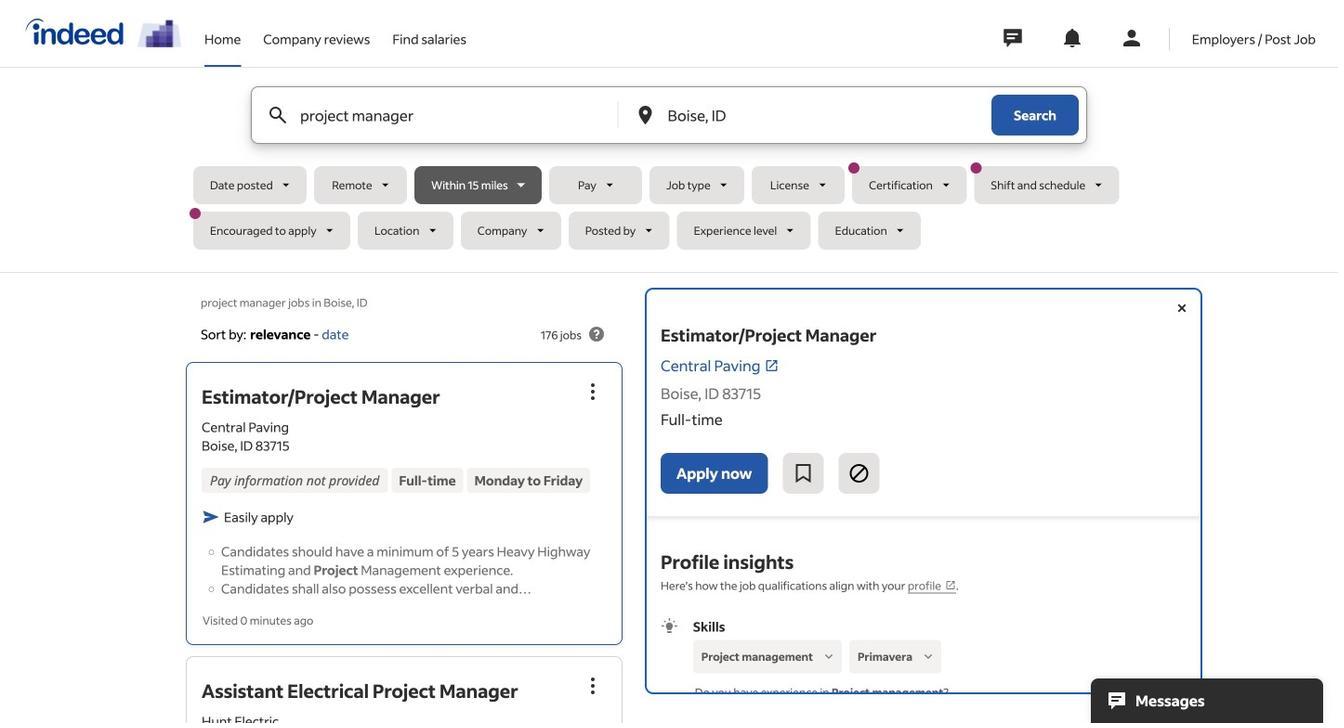 Task type: describe. For each thing, give the bounding box(es) containing it.
missing qualification image
[[821, 649, 837, 666]]

not interested image
[[848, 463, 870, 485]]

skills group
[[661, 617, 1187, 724]]

at indeed, we're committed to increasing representation of women at all levels of indeed's global workforce to at least 50% by 2030 image
[[138, 20, 182, 47]]

messages unread count 0 image
[[1001, 20, 1025, 57]]

save this job image
[[792, 463, 814, 485]]

profile (opens in a new window) image
[[945, 580, 956, 591]]

central paving (opens in a new tab) image
[[764, 359, 779, 373]]



Task type: locate. For each thing, give the bounding box(es) containing it.
search: Job title, keywords, or company text field
[[296, 87, 587, 143]]

None search field
[[190, 86, 1145, 257]]

job actions for assistant electrical project manager is collapsed image
[[582, 676, 604, 698]]

job actions for estimator/project manager is collapsed image
[[582, 381, 604, 403]]

Edit location text field
[[664, 87, 954, 143]]

close job details image
[[1171, 297, 1193, 320]]

account image
[[1120, 27, 1143, 49]]

notifications unread count 0 image
[[1061, 27, 1083, 49]]

help icon image
[[585, 323, 608, 346]]

missing qualification image
[[920, 649, 937, 666]]



Task type: vqa. For each thing, say whether or not it's contained in the screenshot.
Edit location text box
yes



